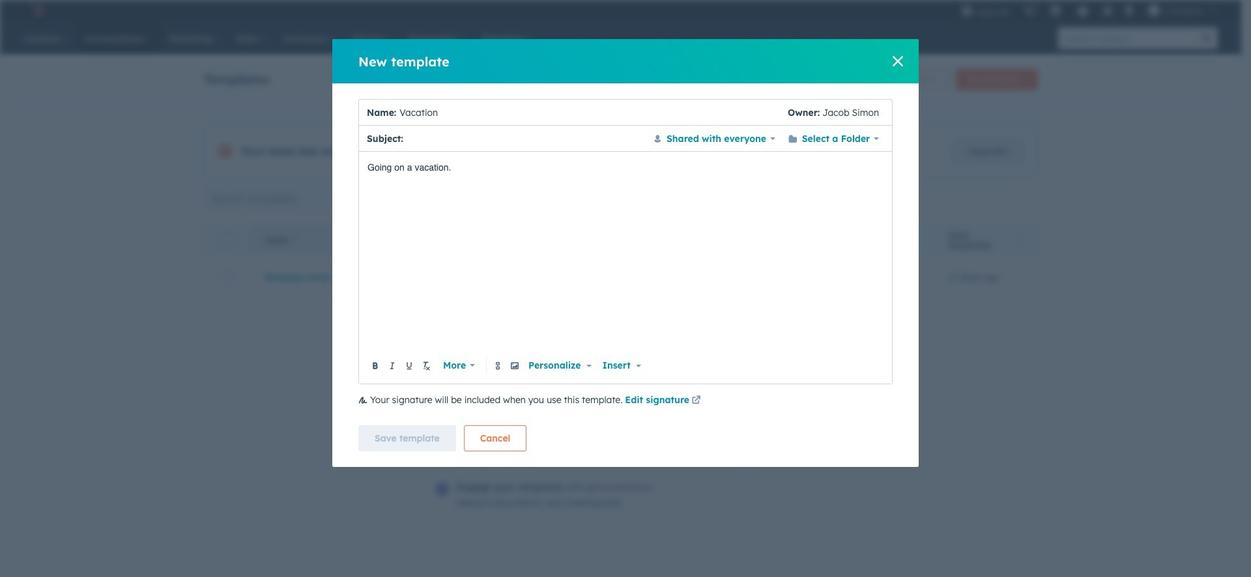 Task type: describe. For each thing, give the bounding box(es) containing it.
press to sort. element
[[1017, 235, 1022, 246]]

1 link opens in a new window image from the top
[[692, 394, 701, 409]]

ascending sort. press to sort descending. image
[[293, 235, 297, 244]]

marketplaces image
[[1050, 6, 1062, 18]]

2 link opens in a new window image from the top
[[692, 396, 701, 406]]



Task type: vqa. For each thing, say whether or not it's contained in the screenshot.
Search HubSpot search box
yes



Task type: locate. For each thing, give the bounding box(es) containing it.
Search search field
[[204, 186, 362, 212]]

ascending sort. press to sort descending. element
[[293, 235, 297, 246]]

close image
[[893, 56, 903, 66]]

None text field
[[396, 99, 788, 125], [407, 131, 644, 146], [368, 160, 884, 355], [396, 99, 788, 125], [407, 131, 644, 146], [368, 160, 884, 355]]

banner
[[204, 65, 1038, 90]]

dialog
[[332, 39, 919, 467]]

menu
[[955, 0, 1226, 21]]

jacob simon image
[[1148, 5, 1160, 16]]

link opens in a new window image
[[692, 394, 701, 409], [692, 396, 701, 406]]

press to sort. image
[[1017, 235, 1022, 244]]

Search HubSpot search field
[[1058, 27, 1196, 50]]



